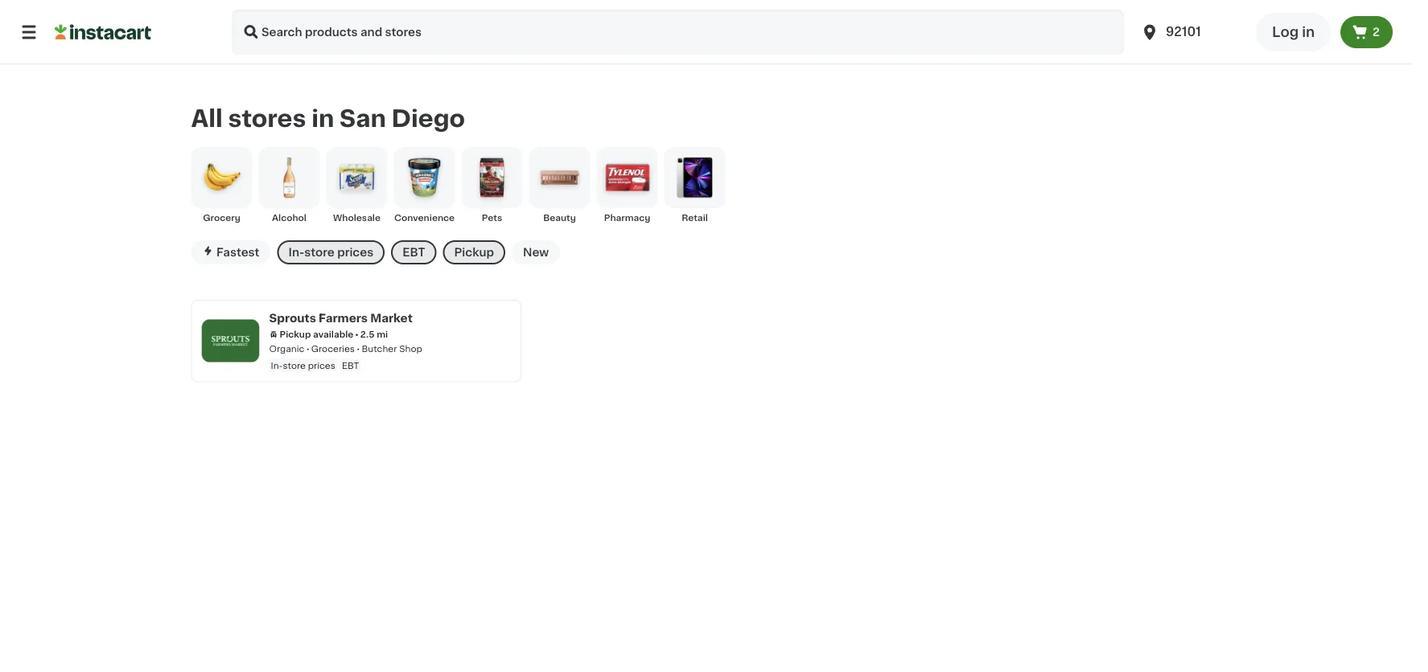 Task type: locate. For each thing, give the bounding box(es) containing it.
fastest
[[216, 247, 260, 258]]

0 vertical spatial ebt
[[403, 247, 425, 258]]

1 horizontal spatial pickup
[[454, 247, 494, 258]]

available
[[313, 330, 354, 339]]

1 vertical spatial pickup
[[280, 330, 311, 339]]

beauty button
[[529, 147, 590, 224]]

92101 button
[[1141, 10, 1237, 55]]

Search field
[[232, 10, 1124, 55]]

sprouts
[[269, 313, 316, 324]]

store inside button
[[304, 247, 335, 258]]

pets button
[[462, 147, 523, 224]]

ebt down groceries
[[342, 361, 359, 370]]

alcohol
[[272, 214, 307, 222]]

1 horizontal spatial in
[[1302, 25, 1315, 39]]

pickup
[[454, 247, 494, 258], [280, 330, 311, 339]]

in
[[1302, 25, 1315, 39], [312, 107, 334, 130]]

prices
[[337, 247, 374, 258], [308, 361, 336, 370]]

ebt inside organic groceries butcher shop in-store prices ebt
[[342, 361, 359, 370]]

None search field
[[232, 10, 1124, 55]]

store down the organic in the bottom left of the page
[[283, 361, 306, 370]]

0 horizontal spatial in-
[[271, 361, 283, 370]]

0 vertical spatial pickup
[[454, 247, 494, 258]]

1 vertical spatial store
[[283, 361, 306, 370]]

0 vertical spatial prices
[[337, 247, 374, 258]]

market
[[370, 313, 413, 324]]

fastest button
[[191, 241, 271, 265]]

instacart logo image
[[55, 23, 151, 42]]

in inside main content
[[312, 107, 334, 130]]

sprouts farmers market
[[269, 313, 413, 324]]

store
[[304, 247, 335, 258], [283, 361, 306, 370]]

0 vertical spatial store
[[304, 247, 335, 258]]

mi
[[377, 330, 388, 339]]

pickup available
[[280, 330, 354, 339]]

2
[[1373, 27, 1380, 38]]

pickup down pets
[[454, 247, 494, 258]]

alcohol button
[[259, 147, 320, 224]]

all
[[191, 107, 223, 130]]

pharmacy button
[[597, 147, 658, 224]]

ebt down convenience
[[403, 247, 425, 258]]

in- down alcohol
[[289, 247, 305, 258]]

in inside button
[[1302, 25, 1315, 39]]

all stores in san diego main content
[[0, 64, 1413, 408]]

0 vertical spatial in-
[[289, 247, 305, 258]]

1 vertical spatial ebt
[[342, 361, 359, 370]]

0 horizontal spatial ebt
[[342, 361, 359, 370]]

2.5 mi
[[360, 330, 388, 339]]

0 horizontal spatial in
[[312, 107, 334, 130]]

1 horizontal spatial in-
[[289, 247, 305, 258]]

in-store prices
[[289, 247, 374, 258]]

ebt
[[403, 247, 425, 258], [342, 361, 359, 370]]

in left san
[[312, 107, 334, 130]]

1 horizontal spatial prices
[[337, 247, 374, 258]]

new
[[523, 247, 549, 258]]

groceries
[[311, 345, 355, 354]]

0 vertical spatial in
[[1302, 25, 1315, 39]]

in- down the organic in the bottom left of the page
[[271, 361, 283, 370]]

0 horizontal spatial prices
[[308, 361, 336, 370]]

pickup down sprouts
[[280, 330, 311, 339]]

1 vertical spatial in-
[[271, 361, 283, 370]]

2 button
[[1341, 16, 1393, 48]]

store down alcohol
[[304, 247, 335, 258]]

ebt button
[[391, 241, 437, 265]]

1 horizontal spatial ebt
[[403, 247, 425, 258]]

prices down groceries
[[308, 361, 336, 370]]

1 vertical spatial prices
[[308, 361, 336, 370]]

in right log
[[1302, 25, 1315, 39]]

pickup for pickup available
[[280, 330, 311, 339]]

pickup inside button
[[454, 247, 494, 258]]

butcher
[[362, 345, 397, 354]]

prices down "wholesale"
[[337, 247, 374, 258]]

in-
[[289, 247, 305, 258], [271, 361, 283, 370]]

0 horizontal spatial pickup
[[280, 330, 311, 339]]

2.5
[[360, 330, 375, 339]]

1 vertical spatial in
[[312, 107, 334, 130]]

log in button
[[1256, 13, 1331, 52]]

convenience
[[394, 214, 455, 222]]

retail
[[682, 214, 708, 222]]

beauty
[[543, 214, 576, 222]]

ebt inside button
[[403, 247, 425, 258]]



Task type: vqa. For each thing, say whether or not it's contained in the screenshot.
Farmers in the left of the page
yes



Task type: describe. For each thing, give the bounding box(es) containing it.
grocery button
[[191, 147, 252, 224]]

retail button
[[664, 147, 726, 224]]

log in
[[1273, 25, 1315, 39]]

wholesale
[[333, 214, 381, 222]]

prices inside button
[[337, 247, 374, 258]]

pickup button
[[443, 241, 505, 265]]

pets
[[482, 214, 502, 222]]

diego
[[392, 107, 465, 130]]

grocery
[[203, 214, 240, 222]]

wholesale button
[[326, 147, 388, 224]]

stores
[[228, 107, 306, 130]]

organic groceries butcher shop in-store prices ebt
[[269, 345, 422, 370]]

farmers
[[319, 313, 368, 324]]

prices inside organic groceries butcher shop in-store prices ebt
[[308, 361, 336, 370]]

all stores in san diego
[[191, 107, 465, 130]]

san
[[340, 107, 386, 130]]

in- inside in-store prices button
[[289, 247, 305, 258]]

in-store prices button
[[277, 241, 385, 265]]

in- inside organic groceries butcher shop in-store prices ebt
[[271, 361, 283, 370]]

store inside organic groceries butcher shop in-store prices ebt
[[283, 361, 306, 370]]

convenience button
[[394, 147, 455, 224]]

sprouts farmers market logo image
[[210, 320, 252, 362]]

log
[[1273, 25, 1299, 39]]

new button
[[512, 241, 560, 265]]

92101
[[1166, 26, 1201, 38]]

shop
[[399, 345, 422, 354]]

pharmacy
[[604, 214, 651, 222]]

92101 button
[[1131, 10, 1247, 55]]

organic
[[269, 345, 305, 354]]

pickup for pickup
[[454, 247, 494, 258]]



